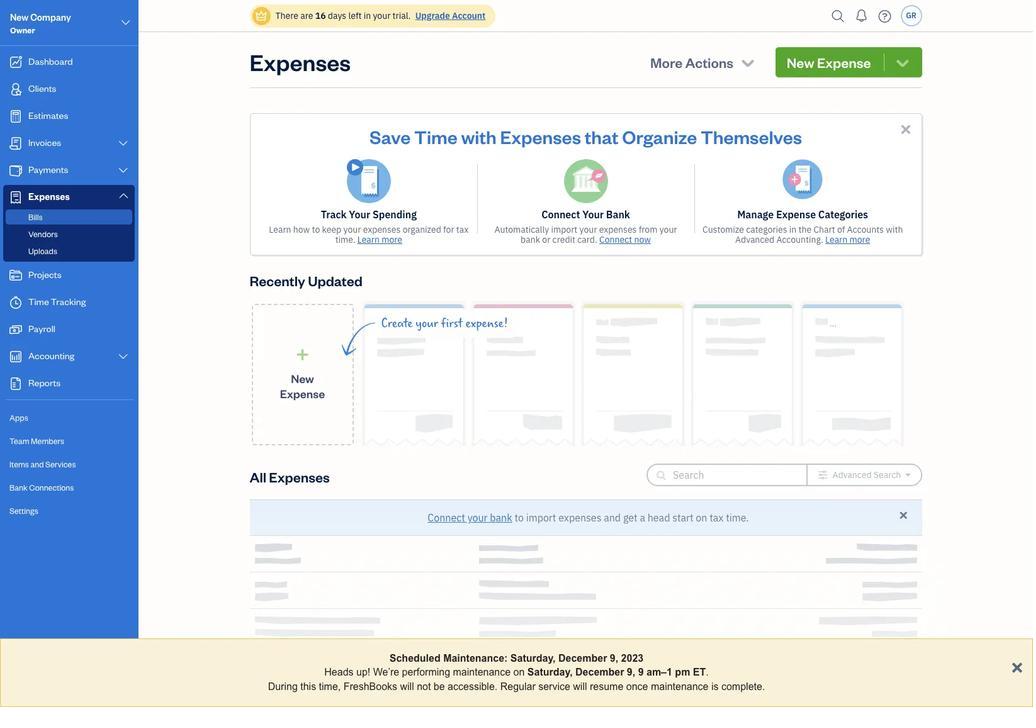 Task type: vqa. For each thing, say whether or not it's contained in the screenshot.
"learn" associated with Track Your Spending
yes



Task type: describe. For each thing, give the bounding box(es) containing it.
chevron large down image for payments
[[117, 166, 129, 176]]

performing
[[402, 668, 450, 678]]

16
[[315, 10, 326, 21]]

resume
[[590, 682, 624, 692]]

recently
[[250, 272, 305, 290]]

expenses for and
[[559, 512, 602, 525]]

once
[[626, 682, 648, 692]]

money image
[[8, 324, 23, 336]]

updated
[[308, 272, 363, 290]]

how
[[293, 224, 310, 235]]

items and services link
[[3, 454, 135, 476]]

services
[[45, 460, 76, 470]]

accessible.
[[448, 682, 498, 692]]

0 vertical spatial bank
[[606, 208, 630, 221]]

chevron large down image for accounting
[[117, 352, 129, 362]]

complete.
[[722, 682, 765, 692]]

in inside customize categories in the chart of accounts with advanced accounting.
[[789, 224, 797, 235]]

payroll link
[[3, 317, 135, 343]]

0 vertical spatial december
[[559, 654, 607, 664]]

manage expense categories
[[738, 208, 868, 221]]

not
[[417, 682, 431, 692]]

bills
[[28, 212, 43, 222]]

during
[[268, 682, 298, 692]]

on for start
[[696, 512, 707, 525]]

customize
[[703, 224, 744, 235]]

estimates link
[[3, 104, 135, 130]]

1 vertical spatial saturday,
[[528, 668, 573, 678]]

be
[[434, 682, 445, 692]]

plus image
[[295, 349, 310, 361]]

.
[[706, 668, 709, 678]]

estimate image
[[8, 110, 23, 123]]

0 vertical spatial chevron large down image
[[120, 15, 132, 30]]

days
[[328, 10, 346, 21]]

expense for plus image
[[280, 386, 325, 401]]

the
[[799, 224, 812, 235]]

learn for manage expense categories
[[826, 234, 848, 246]]

×
[[1011, 655, 1023, 678]]

track your spending
[[321, 208, 417, 221]]

that
[[585, 125, 619, 149]]

Search text field
[[673, 465, 786, 485]]

bank connections link
[[3, 477, 135, 499]]

team
[[9, 436, 29, 446]]

gr button
[[901, 5, 922, 26]]

projects link
[[3, 263, 135, 289]]

connect your bank to import expenses and get a head start on tax time.
[[428, 512, 749, 525]]

categories
[[746, 224, 787, 235]]

new expense button
[[776, 47, 922, 77]]

save time with expenses that organize themselves
[[370, 125, 802, 149]]

accounting link
[[3, 344, 135, 370]]

time,
[[319, 682, 341, 692]]

trial.
[[393, 10, 411, 21]]

tax inside learn how to keep your expenses organized for tax time.
[[456, 224, 469, 235]]

1 vertical spatial close image
[[898, 510, 910, 522]]

new expense button
[[776, 47, 922, 77]]

notifications image
[[852, 3, 872, 28]]

1 vertical spatial and
[[604, 512, 621, 525]]

chevron large down image for invoices
[[117, 139, 129, 149]]

new expense link
[[252, 304, 354, 446]]

regular
[[500, 682, 536, 692]]

payments link
[[3, 158, 135, 184]]

of
[[837, 224, 845, 235]]

et
[[693, 668, 706, 678]]

chevrondown image for more actions
[[739, 54, 757, 71]]

connect for connect your bank
[[542, 208, 580, 221]]

crown image
[[255, 9, 268, 22]]

heads
[[324, 668, 354, 678]]

apps link
[[3, 407, 135, 429]]

chart image
[[8, 351, 23, 363]]

manage expense categories image
[[783, 159, 823, 200]]

new inside "new expense" link
[[291, 371, 314, 386]]

a
[[640, 512, 645, 525]]

apps
[[9, 413, 28, 423]]

clients link
[[3, 77, 135, 103]]

expenses inside "automatically import your expenses from your bank or credit card."
[[599, 224, 637, 235]]

left
[[348, 10, 362, 21]]

more actions button
[[639, 47, 768, 77]]

now
[[634, 234, 651, 246]]

bank inside main element
[[9, 483, 28, 493]]

we're
[[373, 668, 399, 678]]

upgrade
[[415, 10, 450, 21]]

0 vertical spatial maintenance
[[453, 668, 511, 678]]

uploads link
[[6, 244, 132, 259]]

settings
[[9, 506, 38, 516]]

head
[[648, 512, 670, 525]]

expenses inside main element
[[28, 191, 70, 203]]

and inside items and services link
[[30, 460, 44, 470]]

bank inside "automatically import your expenses from your bank or credit card."
[[521, 234, 540, 246]]

vendors
[[28, 229, 58, 239]]

track
[[321, 208, 347, 221]]

connect now
[[599, 234, 651, 246]]

your for connect
[[583, 208, 604, 221]]

payments
[[28, 164, 68, 176]]

invoices
[[28, 137, 61, 149]]

first
[[441, 317, 463, 331]]

more
[[650, 54, 683, 71]]

expense!
[[466, 317, 508, 331]]

all
[[250, 468, 266, 486]]

categories
[[818, 208, 868, 221]]

accounts
[[847, 224, 884, 235]]

new inside new expense button
[[787, 54, 815, 71]]

1 horizontal spatial time.
[[726, 512, 749, 525]]

account
[[452, 10, 486, 21]]

am–1
[[647, 668, 672, 678]]

expense inside new expense button
[[817, 54, 871, 71]]

gr
[[906, 11, 917, 20]]

× dialog
[[0, 639, 1033, 708]]

recently updated
[[250, 272, 363, 290]]



Task type: locate. For each thing, give the bounding box(es) containing it.
0 vertical spatial time
[[414, 125, 458, 149]]

1 horizontal spatial chevrondown image
[[894, 54, 911, 71]]

1 vertical spatial maintenance
[[651, 682, 709, 692]]

expenses left from
[[599, 224, 637, 235]]

2 learn more from the left
[[826, 234, 870, 246]]

1 horizontal spatial in
[[789, 224, 797, 235]]

new expense down plus image
[[280, 371, 325, 401]]

actions
[[685, 54, 734, 71]]

learn more for spending
[[358, 234, 402, 246]]

spending
[[373, 208, 417, 221]]

0 horizontal spatial tax
[[456, 224, 469, 235]]

0 horizontal spatial maintenance
[[453, 668, 511, 678]]

learn more down 'categories' at the right top of page
[[826, 234, 870, 246]]

your
[[373, 10, 391, 21], [343, 224, 361, 235], [580, 224, 597, 235], [660, 224, 677, 235], [416, 317, 438, 331], [468, 512, 488, 525]]

expense down search image
[[817, 54, 871, 71]]

track your spending image
[[347, 159, 391, 203]]

1 horizontal spatial learn more
[[826, 234, 870, 246]]

advanced
[[735, 234, 775, 246]]

learn inside learn how to keep your expenses organized for tax time.
[[269, 224, 291, 235]]

owner
[[10, 25, 35, 35]]

0 horizontal spatial chevrondown image
[[739, 54, 757, 71]]

time right timer image
[[28, 296, 49, 308]]

chevrondown image for new expense
[[894, 54, 911, 71]]

expenses left that on the right of page
[[500, 125, 581, 149]]

import inside "automatically import your expenses from your bank or credit card."
[[551, 224, 578, 235]]

automatically
[[495, 224, 549, 235]]

0 vertical spatial saturday,
[[511, 654, 556, 664]]

service
[[538, 682, 570, 692]]

learn for track your spending
[[358, 234, 380, 246]]

time. inside learn how to keep your expenses organized for tax time.
[[335, 234, 355, 246]]

1 horizontal spatial learn
[[358, 234, 380, 246]]

1 horizontal spatial and
[[604, 512, 621, 525]]

connect your bank button
[[428, 511, 512, 526]]

all expenses
[[250, 468, 330, 486]]

0 horizontal spatial time
[[28, 296, 49, 308]]

1 horizontal spatial time
[[414, 125, 458, 149]]

time.
[[335, 234, 355, 246], [726, 512, 749, 525]]

reports link
[[3, 372, 135, 397]]

to right connect your bank button
[[515, 512, 524, 525]]

expense inside "new expense" link
[[280, 386, 325, 401]]

learn down 'categories' at the right top of page
[[826, 234, 848, 246]]

connect your bank
[[542, 208, 630, 221]]

0 horizontal spatial on
[[514, 668, 525, 678]]

chevron large down image up "expenses" link on the left top of the page
[[117, 166, 129, 176]]

2 horizontal spatial connect
[[599, 234, 632, 246]]

more for categories
[[850, 234, 870, 246]]

1 horizontal spatial with
[[886, 224, 903, 235]]

project image
[[8, 269, 23, 282]]

in right the left
[[364, 10, 371, 21]]

0 vertical spatial import
[[551, 224, 578, 235]]

team members
[[9, 436, 64, 446]]

your up "automatically import your expenses from your bank or credit card."
[[583, 208, 604, 221]]

timer image
[[8, 297, 23, 309]]

1 horizontal spatial 9,
[[627, 668, 635, 678]]

chevrondown image
[[739, 54, 757, 71], [894, 54, 911, 71]]

expenses left get
[[559, 512, 602, 525]]

organize
[[622, 125, 697, 149]]

1 vertical spatial bank
[[9, 483, 28, 493]]

learn
[[269, 224, 291, 235], [358, 234, 380, 246], [826, 234, 848, 246]]

0 horizontal spatial expense
[[280, 386, 325, 401]]

1 horizontal spatial connect
[[542, 208, 580, 221]]

new inside new company owner
[[10, 11, 28, 23]]

9
[[638, 668, 644, 678]]

bank
[[606, 208, 630, 221], [9, 483, 28, 493]]

0 vertical spatial on
[[696, 512, 707, 525]]

1 vertical spatial expense
[[776, 208, 816, 221]]

new expense
[[787, 54, 871, 71], [280, 371, 325, 401]]

0 vertical spatial bank
[[521, 234, 540, 246]]

learn more down track your spending
[[358, 234, 402, 246]]

upgrade account link
[[413, 10, 486, 21]]

1 horizontal spatial expense
[[776, 208, 816, 221]]

1 chevrondown image from the left
[[739, 54, 757, 71]]

0 vertical spatial in
[[364, 10, 371, 21]]

items and services
[[9, 460, 76, 470]]

1 horizontal spatial bank
[[521, 234, 540, 246]]

2 horizontal spatial new
[[787, 54, 815, 71]]

freshbooks
[[344, 682, 397, 692]]

1 horizontal spatial to
[[515, 512, 524, 525]]

1 vertical spatial with
[[886, 224, 903, 235]]

search image
[[828, 7, 848, 26]]

more for spending
[[382, 234, 402, 246]]

tax right for
[[456, 224, 469, 235]]

0 vertical spatial time.
[[335, 234, 355, 246]]

learn how to keep your expenses organized for tax time.
[[269, 224, 469, 246]]

time inside main element
[[28, 296, 49, 308]]

tracking
[[51, 296, 86, 308]]

chevrondown image right actions
[[739, 54, 757, 71]]

1 chevron large down image from the top
[[117, 166, 129, 176]]

× button
[[1011, 655, 1023, 678]]

2 vertical spatial new
[[291, 371, 314, 386]]

saturday, up service
[[528, 668, 573, 678]]

main element
[[0, 0, 170, 708]]

pm
[[675, 668, 690, 678]]

time tracking
[[28, 296, 86, 308]]

chevrondown image inside new expense button
[[894, 54, 911, 71]]

new expense inside button
[[787, 54, 871, 71]]

1 horizontal spatial new
[[291, 371, 314, 386]]

0 vertical spatial with
[[461, 125, 497, 149]]

new expense down search image
[[787, 54, 871, 71]]

1 horizontal spatial bank
[[606, 208, 630, 221]]

expenses up bills
[[28, 191, 70, 203]]

expenses down the spending
[[363, 224, 401, 235]]

connect for connect now
[[599, 234, 632, 246]]

card.
[[578, 234, 597, 246]]

chevron large down image down payroll link
[[117, 352, 129, 362]]

1 will from the left
[[400, 682, 414, 692]]

0 horizontal spatial in
[[364, 10, 371, 21]]

will
[[400, 682, 414, 692], [573, 682, 587, 692]]

from
[[639, 224, 658, 235]]

on
[[696, 512, 707, 525], [514, 668, 525, 678]]

chevron large down image
[[117, 166, 129, 176], [117, 352, 129, 362]]

9, left 9
[[627, 668, 635, 678]]

to right how on the left of page
[[312, 224, 320, 235]]

expense image
[[8, 191, 23, 204]]

2 vertical spatial chevron large down image
[[117, 191, 129, 201]]

0 vertical spatial tax
[[456, 224, 469, 235]]

chevron large down image
[[120, 15, 132, 30], [117, 139, 129, 149], [117, 191, 129, 201]]

organized
[[403, 224, 441, 235]]

on for maintenance
[[514, 668, 525, 678]]

on up the regular
[[514, 668, 525, 678]]

invoices link
[[3, 131, 135, 157]]

dashboard
[[28, 55, 73, 67]]

1 vertical spatial on
[[514, 668, 525, 678]]

0 vertical spatial connect
[[542, 208, 580, 221]]

0 horizontal spatial bank
[[490, 512, 512, 525]]

1 horizontal spatial maintenance
[[651, 682, 709, 692]]

automatically import your expenses from your bank or credit card.
[[495, 224, 677, 246]]

close image
[[899, 122, 913, 137], [898, 510, 910, 522]]

bank up connect now
[[606, 208, 630, 221]]

2 your from the left
[[583, 208, 604, 221]]

create
[[381, 317, 413, 331]]

0 horizontal spatial new expense
[[280, 371, 325, 401]]

0 horizontal spatial connect
[[428, 512, 465, 525]]

0 horizontal spatial bank
[[9, 483, 28, 493]]

expenses link
[[3, 185, 135, 210]]

more
[[382, 234, 402, 246], [850, 234, 870, 246]]

chevrondown image down gr dropdown button at the top
[[894, 54, 911, 71]]

bills link
[[6, 210, 132, 225]]

2 vertical spatial expense
[[280, 386, 325, 401]]

0 vertical spatial 9,
[[610, 654, 618, 664]]

1 more from the left
[[382, 234, 402, 246]]

0 horizontal spatial will
[[400, 682, 414, 692]]

1 learn more from the left
[[358, 234, 402, 246]]

0 horizontal spatial your
[[349, 208, 370, 221]]

2 horizontal spatial learn
[[826, 234, 848, 246]]

invoice image
[[8, 137, 23, 150]]

learn more for categories
[[826, 234, 870, 246]]

are
[[300, 10, 313, 21]]

get
[[623, 512, 638, 525]]

expense for manage expense categories image
[[776, 208, 816, 221]]

1 vertical spatial december
[[576, 668, 624, 678]]

maintenance down maintenance:
[[453, 668, 511, 678]]

dashboard image
[[8, 56, 23, 69]]

will left not
[[400, 682, 414, 692]]

0 vertical spatial to
[[312, 224, 320, 235]]

scheduled maintenance: saturday, december 9, 2023 heads up! we're performing maintenance on saturday, december 9, 9 am–1 pm et . during this time, freshbooks will not be accessible. regular service will resume once maintenance is complete.
[[268, 654, 765, 692]]

expense down plus image
[[280, 386, 325, 401]]

0 horizontal spatial 9,
[[610, 654, 618, 664]]

dashboard link
[[3, 50, 135, 76]]

expense up the
[[776, 208, 816, 221]]

0 horizontal spatial to
[[312, 224, 320, 235]]

accounting
[[28, 350, 74, 362]]

this
[[301, 682, 316, 692]]

1 your from the left
[[349, 208, 370, 221]]

client image
[[8, 83, 23, 96]]

1 vertical spatial chevron large down image
[[117, 352, 129, 362]]

learn left how on the left of page
[[269, 224, 291, 235]]

learn down track your spending
[[358, 234, 380, 246]]

0 vertical spatial expense
[[817, 54, 871, 71]]

start
[[673, 512, 694, 525]]

2 horizontal spatial expense
[[817, 54, 871, 71]]

1 vertical spatial connect
[[599, 234, 632, 246]]

0 vertical spatial close image
[[899, 122, 913, 137]]

payroll
[[28, 323, 55, 335]]

on inside scheduled maintenance: saturday, december 9, 2023 heads up! we're performing maintenance on saturday, december 9, 9 am–1 pm et . during this time, freshbooks will not be accessible. regular service will resume once maintenance is complete.
[[514, 668, 525, 678]]

0 vertical spatial chevron large down image
[[117, 166, 129, 176]]

2023
[[621, 654, 644, 664]]

with inside customize categories in the chart of accounts with advanced accounting.
[[886, 224, 903, 235]]

2 chevron large down image from the top
[[117, 352, 129, 362]]

settings link
[[3, 501, 135, 523]]

time tracking link
[[3, 290, 135, 316]]

1 horizontal spatial on
[[696, 512, 707, 525]]

2 vertical spatial connect
[[428, 512, 465, 525]]

there are 16 days left in your trial. upgrade account
[[275, 10, 486, 21]]

bank down items
[[9, 483, 28, 493]]

more down the spending
[[382, 234, 402, 246]]

0 vertical spatial new
[[10, 11, 28, 23]]

tax
[[456, 224, 469, 235], [710, 512, 724, 525]]

time. down track
[[335, 234, 355, 246]]

time right "save"
[[414, 125, 458, 149]]

1 vertical spatial time.
[[726, 512, 749, 525]]

chevron large down image for expenses
[[117, 191, 129, 201]]

connect your bank image
[[564, 159, 608, 203]]

saturday, up the regular
[[511, 654, 556, 664]]

expenses inside learn how to keep your expenses organized for tax time.
[[363, 224, 401, 235]]

1 vertical spatial new expense
[[280, 371, 325, 401]]

1 vertical spatial in
[[789, 224, 797, 235]]

credit
[[553, 234, 575, 246]]

projects
[[28, 269, 62, 281]]

there
[[275, 10, 298, 21]]

2 more from the left
[[850, 234, 870, 246]]

your for track
[[349, 208, 370, 221]]

0 horizontal spatial time.
[[335, 234, 355, 246]]

0 vertical spatial new expense
[[787, 54, 871, 71]]

1 vertical spatial chevron large down image
[[117, 139, 129, 149]]

expenses right "all"
[[269, 468, 330, 486]]

expenses down are
[[250, 47, 351, 77]]

0 horizontal spatial and
[[30, 460, 44, 470]]

new company owner
[[10, 11, 71, 35]]

9,
[[610, 654, 618, 664], [627, 668, 635, 678]]

1 horizontal spatial tax
[[710, 512, 724, 525]]

1 horizontal spatial new expense
[[787, 54, 871, 71]]

in left the
[[789, 224, 797, 235]]

estimates
[[28, 110, 68, 122]]

customize categories in the chart of accounts with advanced accounting.
[[703, 224, 903, 246]]

members
[[31, 436, 64, 446]]

1 vertical spatial to
[[515, 512, 524, 525]]

themselves
[[701, 125, 802, 149]]

your
[[349, 208, 370, 221], [583, 208, 604, 221]]

chevrondown image inside more actions dropdown button
[[739, 54, 757, 71]]

2 chevrondown image from the left
[[894, 54, 911, 71]]

in
[[364, 10, 371, 21], [789, 224, 797, 235]]

0 horizontal spatial learn
[[269, 224, 291, 235]]

more right the of
[[850, 234, 870, 246]]

2 will from the left
[[573, 682, 587, 692]]

uploads
[[28, 246, 57, 256]]

scheduled
[[390, 654, 441, 664]]

9, left 2023
[[610, 654, 618, 664]]

1 vertical spatial time
[[28, 296, 49, 308]]

your inside learn how to keep your expenses organized for tax time.
[[343, 224, 361, 235]]

0 horizontal spatial new
[[10, 11, 28, 23]]

maintenance down pm
[[651, 682, 709, 692]]

expenses for organized
[[363, 224, 401, 235]]

create your first expense!
[[381, 317, 508, 331]]

report image
[[8, 378, 23, 390]]

bank connections
[[9, 483, 74, 493]]

0 vertical spatial and
[[30, 460, 44, 470]]

1 vertical spatial import
[[526, 512, 556, 525]]

team members link
[[3, 431, 135, 453]]

1 horizontal spatial your
[[583, 208, 604, 221]]

tax right start
[[710, 512, 724, 525]]

1 vertical spatial bank
[[490, 512, 512, 525]]

1 horizontal spatial will
[[573, 682, 587, 692]]

0 horizontal spatial learn more
[[358, 234, 402, 246]]

reports
[[28, 377, 61, 389]]

go to help image
[[875, 7, 895, 26]]

and left get
[[604, 512, 621, 525]]

1 horizontal spatial more
[[850, 234, 870, 246]]

vendors link
[[6, 227, 132, 242]]

company
[[30, 11, 71, 23]]

time. down search text box
[[726, 512, 749, 525]]

1 vertical spatial tax
[[710, 512, 724, 525]]

payment image
[[8, 164, 23, 177]]

your up learn how to keep your expenses organized for tax time. at left top
[[349, 208, 370, 221]]

chevron large down image inside "expenses" link
[[117, 191, 129, 201]]

will right service
[[573, 682, 587, 692]]

0 horizontal spatial more
[[382, 234, 402, 246]]

expense
[[817, 54, 871, 71], [776, 208, 816, 221], [280, 386, 325, 401]]

saturday,
[[511, 654, 556, 664], [528, 668, 573, 678]]

and right items
[[30, 460, 44, 470]]

december
[[559, 654, 607, 664], [576, 668, 624, 678]]

to inside learn how to keep your expenses organized for tax time.
[[312, 224, 320, 235]]

1 vertical spatial new
[[787, 54, 815, 71]]

on right start
[[696, 512, 707, 525]]

0 horizontal spatial with
[[461, 125, 497, 149]]

1 vertical spatial 9,
[[627, 668, 635, 678]]



